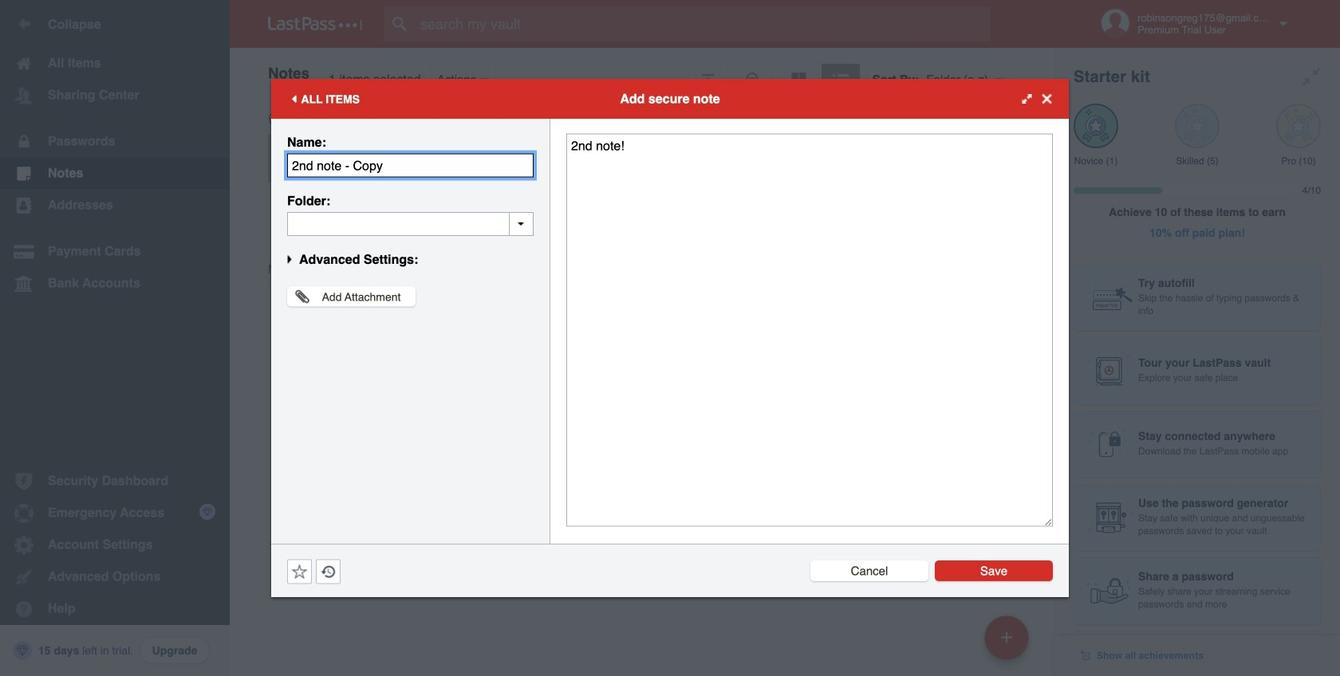 Task type: describe. For each thing, give the bounding box(es) containing it.
vault options navigation
[[230, 48, 1054, 96]]

lastpass image
[[268, 17, 362, 31]]

new item navigation
[[979, 611, 1039, 676]]

new item image
[[1001, 632, 1012, 643]]

Search search field
[[384, 6, 1022, 41]]



Task type: locate. For each thing, give the bounding box(es) containing it.
None text field
[[287, 154, 534, 177], [287, 212, 534, 236], [287, 154, 534, 177], [287, 212, 534, 236]]

None text field
[[566, 133, 1053, 527]]

dialog
[[271, 79, 1069, 597]]

search my vault text field
[[384, 6, 1022, 41]]

main navigation navigation
[[0, 0, 230, 676]]



Task type: vqa. For each thing, say whether or not it's contained in the screenshot.
the New item element
no



